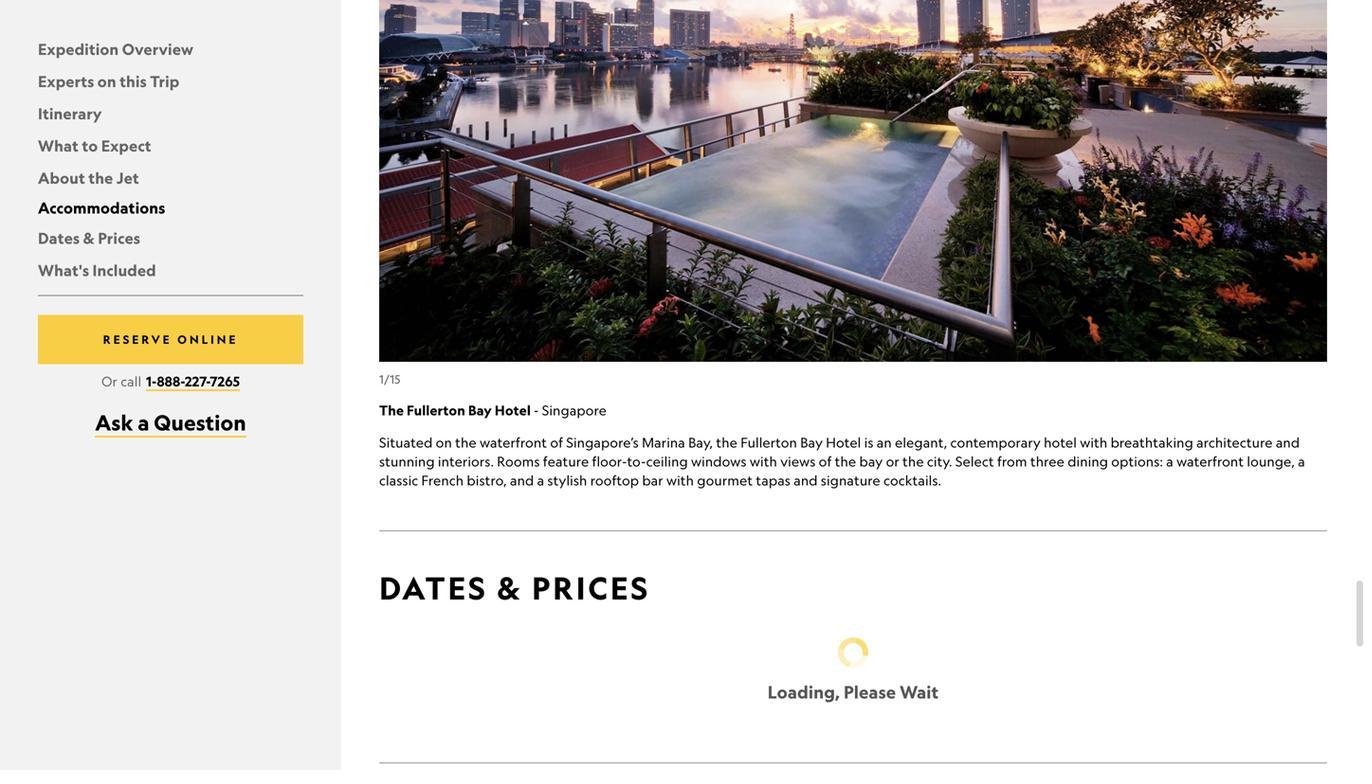 Task type: locate. For each thing, give the bounding box(es) containing it.
1 vertical spatial on
[[436, 435, 452, 451]]

with down ceiling
[[666, 472, 694, 489]]

hotel
[[495, 402, 531, 419], [826, 435, 861, 451]]

dates & prices
[[38, 228, 140, 248], [379, 569, 650, 608]]

elegant,
[[895, 435, 947, 451]]

gourmet
[[697, 472, 753, 489]]

fullerton up views
[[741, 435, 797, 451]]

with up tapas
[[750, 454, 777, 470]]

0 vertical spatial fullerton
[[407, 402, 465, 419]]

1 horizontal spatial prices
[[532, 569, 650, 608]]

1 horizontal spatial with
[[750, 454, 777, 470]]

7265
[[210, 373, 240, 390]]

on for this
[[97, 72, 116, 91]]

0 horizontal spatial on
[[97, 72, 116, 91]]

what's included link
[[38, 261, 156, 280]]

the left jet
[[88, 168, 113, 188]]

with up dining
[[1080, 435, 1108, 451]]

bay up 'interiors.'
[[468, 402, 492, 419]]

ask
[[95, 409, 133, 436]]

on
[[97, 72, 116, 91], [436, 435, 452, 451]]

1 / 15
[[379, 372, 400, 386]]

lounge,
[[1247, 454, 1295, 470]]

from
[[997, 454, 1027, 470]]

of
[[550, 435, 563, 451], [819, 454, 832, 470]]

the up signature
[[835, 454, 856, 470]]

0 horizontal spatial bay
[[468, 402, 492, 419]]

dates & prices link
[[38, 228, 140, 248]]

dates
[[38, 228, 80, 248], [379, 569, 488, 608]]

1 horizontal spatial of
[[819, 454, 832, 470]]

hotel left is
[[826, 435, 861, 451]]

0 vertical spatial of
[[550, 435, 563, 451]]

waterfront
[[480, 435, 547, 451], [1177, 454, 1244, 470]]

of up feature
[[550, 435, 563, 451]]

0 horizontal spatial hotel
[[495, 402, 531, 419]]

1 horizontal spatial hotel
[[826, 435, 861, 451]]

and down rooms
[[510, 472, 534, 489]]

0 vertical spatial &
[[83, 228, 95, 248]]

0 vertical spatial on
[[97, 72, 116, 91]]

0 vertical spatial prices
[[98, 228, 140, 248]]

hotel left - on the left bottom of the page
[[495, 402, 531, 419]]

and up the lounge,
[[1276, 435, 1300, 451]]

options:
[[1111, 454, 1163, 470]]

stunning
[[379, 454, 435, 470]]

waterfront down architecture
[[1177, 454, 1244, 470]]

call
[[121, 373, 141, 390]]

1 vertical spatial waterfront
[[1177, 454, 1244, 470]]

bistro,
[[467, 472, 507, 489]]

reserve
[[103, 333, 172, 347]]

views
[[780, 454, 816, 470]]

bay
[[468, 402, 492, 419], [800, 435, 823, 451]]

0 vertical spatial dates
[[38, 228, 80, 248]]

0 vertical spatial dates & prices
[[38, 228, 140, 248]]

the
[[88, 168, 113, 188], [455, 435, 477, 451], [716, 435, 738, 451], [835, 454, 856, 470], [903, 454, 924, 470]]

prices
[[98, 228, 140, 248], [532, 569, 650, 608]]

1 horizontal spatial bay
[[800, 435, 823, 451]]

accommodations
[[38, 198, 165, 218]]

cocktails.
[[883, 472, 941, 489]]

1-
[[146, 373, 157, 390]]

1 horizontal spatial &
[[497, 569, 523, 608]]

1 vertical spatial hotel
[[826, 435, 861, 451]]

loading,
[[768, 682, 840, 703]]

the fullerton bay hotel - singapore
[[379, 402, 607, 419]]

the up 'interiors.'
[[455, 435, 477, 451]]

select
[[955, 454, 994, 470]]

of right views
[[819, 454, 832, 470]]

/
[[384, 372, 390, 386]]

to-
[[627, 454, 646, 470]]

2 vertical spatial with
[[666, 472, 694, 489]]

&
[[83, 228, 95, 248], [497, 569, 523, 608]]

experts
[[38, 72, 94, 91]]

0 horizontal spatial fullerton
[[407, 402, 465, 419]]

situated on the waterfront of singapore's marina bay, the fullerton bay hotel is an elegant, contemporary hotel with breathtaking architecture and stunning interiors. rooms feature floor-to-ceiling windows with views of the bay or the city. select from three dining options: a waterfront lounge, a classic french bistro, and a stylish rooftop bar with gourmet tapas and signature cocktails.
[[379, 435, 1305, 489]]

0 horizontal spatial waterfront
[[480, 435, 547, 451]]

1 horizontal spatial dates
[[379, 569, 488, 608]]

city.
[[927, 454, 952, 470]]

1 vertical spatial dates
[[379, 569, 488, 608]]

on left this
[[97, 72, 116, 91]]

1 vertical spatial &
[[497, 569, 523, 608]]

0 vertical spatial with
[[1080, 435, 1108, 451]]

is
[[864, 435, 874, 451]]

1 horizontal spatial fullerton
[[741, 435, 797, 451]]

2 horizontal spatial with
[[1080, 435, 1108, 451]]

ceiling
[[646, 454, 688, 470]]

1 vertical spatial prices
[[532, 569, 650, 608]]

windows
[[691, 454, 747, 470]]

itinerary link
[[38, 104, 102, 123]]

a right ask
[[138, 409, 149, 436]]

1 vertical spatial bay
[[800, 435, 823, 451]]

about the jet
[[38, 168, 139, 188]]

about
[[38, 168, 85, 188]]

a
[[138, 409, 149, 436], [1166, 454, 1173, 470], [1298, 454, 1305, 470], [537, 472, 544, 489]]

1 vertical spatial dates & prices
[[379, 569, 650, 608]]

1 vertical spatial with
[[750, 454, 777, 470]]

1 horizontal spatial on
[[436, 435, 452, 451]]

reserve online
[[103, 333, 238, 347]]

0 horizontal spatial with
[[666, 472, 694, 489]]

on inside situated on the waterfront of singapore's marina bay, the fullerton bay hotel is an elegant, contemporary hotel with breathtaking architecture and stunning interiors. rooms feature floor-to-ceiling windows with views of the bay or the city. select from three dining options: a waterfront lounge, a classic french bistro, and a stylish rooftop bar with gourmet tapas and signature cocktails.
[[436, 435, 452, 451]]

1 vertical spatial fullerton
[[741, 435, 797, 451]]

fullerton
[[407, 402, 465, 419], [741, 435, 797, 451]]

and down views
[[794, 472, 818, 489]]

waterfront up rooms
[[480, 435, 547, 451]]

this
[[120, 72, 147, 91]]

fullerton up situated
[[407, 402, 465, 419]]

experts on this trip
[[38, 72, 180, 91]]

itinerary
[[38, 104, 102, 123]]

hotel
[[1044, 435, 1077, 451]]

0 vertical spatial waterfront
[[480, 435, 547, 451]]

experts on this trip link
[[38, 72, 180, 91]]

bay up views
[[800, 435, 823, 451]]

bay
[[859, 454, 883, 470]]

question
[[154, 409, 246, 436]]

stylish
[[547, 472, 587, 489]]

ask a question button
[[95, 409, 246, 438]]

reserve online link
[[38, 315, 303, 364]]

overview
[[122, 39, 193, 59]]

on for the
[[436, 435, 452, 451]]

rooftop
[[590, 472, 639, 489]]

on up 'interiors.'
[[436, 435, 452, 451]]

with
[[1080, 435, 1108, 451], [750, 454, 777, 470], [666, 472, 694, 489]]

trip
[[150, 72, 180, 91]]



Task type: vqa. For each thing, say whether or not it's contained in the screenshot.
middle SERVICE
no



Task type: describe. For each thing, give the bounding box(es) containing it.
ask a question
[[95, 409, 246, 436]]

1
[[379, 372, 384, 386]]

hotel inside situated on the waterfront of singapore's marina bay, the fullerton bay hotel is an elegant, contemporary hotel with breathtaking architecture and stunning interiors. rooms feature floor-to-ceiling windows with views of the bay or the city. select from three dining options: a waterfront lounge, a classic french bistro, and a stylish rooftop bar with gourmet tapas and signature cocktails.
[[826, 435, 861, 451]]

rooms
[[497, 454, 540, 470]]

the up cocktails.
[[903, 454, 924, 470]]

three
[[1030, 454, 1065, 470]]

1-888-227-7265 link
[[146, 373, 240, 391]]

a right the lounge,
[[1298, 454, 1305, 470]]

-
[[534, 402, 539, 418]]

0 horizontal spatial and
[[510, 472, 534, 489]]

contemporary
[[950, 435, 1041, 451]]

fullerton inside situated on the waterfront of singapore's marina bay, the fullerton bay hotel is an elegant, contemporary hotel with breathtaking architecture and stunning interiors. rooms feature floor-to-ceiling windows with views of the bay or the city. select from three dining options: a waterfront lounge, a classic french bistro, and a stylish rooftop bar with gourmet tapas and signature cocktails.
[[741, 435, 797, 451]]

wait
[[900, 682, 939, 703]]

0 horizontal spatial dates
[[38, 228, 80, 248]]

a inside button
[[138, 409, 149, 436]]

classic
[[379, 472, 418, 489]]

15
[[390, 372, 400, 386]]

0 vertical spatial bay
[[468, 402, 492, 419]]

1 vertical spatial of
[[819, 454, 832, 470]]

about the jet link
[[38, 168, 139, 188]]

interiors.
[[438, 454, 494, 470]]

signature
[[821, 472, 880, 489]]

singapore's
[[566, 435, 639, 451]]

expect
[[101, 136, 151, 155]]

architecture
[[1196, 435, 1273, 451]]

jet
[[116, 168, 139, 188]]

situated
[[379, 435, 433, 451]]

accommodations link
[[38, 198, 165, 218]]

or
[[886, 454, 899, 470]]

bay,
[[688, 435, 713, 451]]

tapas
[[756, 472, 791, 489]]

bar
[[642, 472, 663, 489]]

the up windows
[[716, 435, 738, 451]]

bay inside situated on the waterfront of singapore's marina bay, the fullerton bay hotel is an elegant, contemporary hotel with breathtaking architecture and stunning interiors. rooms feature floor-to-ceiling windows with views of the bay or the city. select from three dining options: a waterfront lounge, a classic french bistro, and a stylish rooftop bar with gourmet tapas and signature cocktails.
[[800, 435, 823, 451]]

breathtaking
[[1111, 435, 1193, 451]]

included
[[92, 261, 156, 280]]

what to expect
[[38, 136, 151, 155]]

singapore
[[542, 402, 607, 418]]

an
[[877, 435, 892, 451]]

what to expect link
[[38, 136, 151, 155]]

expedition
[[38, 39, 119, 59]]

what's
[[38, 261, 89, 280]]

888-
[[157, 373, 185, 390]]

1 horizontal spatial dates & prices
[[379, 569, 650, 608]]

the outdoor pool area of the fullerton bay hotel with a view singapore and its harbor area at dusk image
[[379, 0, 1327, 362]]

2 horizontal spatial and
[[1276, 435, 1300, 451]]

0 horizontal spatial dates & prices
[[38, 228, 140, 248]]

marina
[[642, 435, 685, 451]]

or
[[101, 373, 118, 390]]

0 horizontal spatial prices
[[98, 228, 140, 248]]

0 horizontal spatial of
[[550, 435, 563, 451]]

to
[[82, 136, 98, 155]]

feature
[[543, 454, 589, 470]]

what's included
[[38, 261, 156, 280]]

please
[[844, 682, 896, 703]]

1 horizontal spatial waterfront
[[1177, 454, 1244, 470]]

or call 1-888-227-7265
[[101, 373, 240, 390]]

floor-
[[592, 454, 627, 470]]

french
[[421, 472, 464, 489]]

227-
[[185, 373, 210, 390]]

expedition overview link
[[38, 39, 193, 59]]

dining
[[1068, 454, 1108, 470]]

the
[[379, 402, 404, 419]]

a down breathtaking
[[1166, 454, 1173, 470]]

1 horizontal spatial and
[[794, 472, 818, 489]]

what
[[38, 136, 79, 155]]

0 vertical spatial hotel
[[495, 402, 531, 419]]

a left stylish
[[537, 472, 544, 489]]

0 horizontal spatial &
[[83, 228, 95, 248]]

online
[[177, 333, 238, 347]]

expedition overview
[[38, 39, 193, 59]]

loading, please wait
[[768, 682, 939, 703]]



